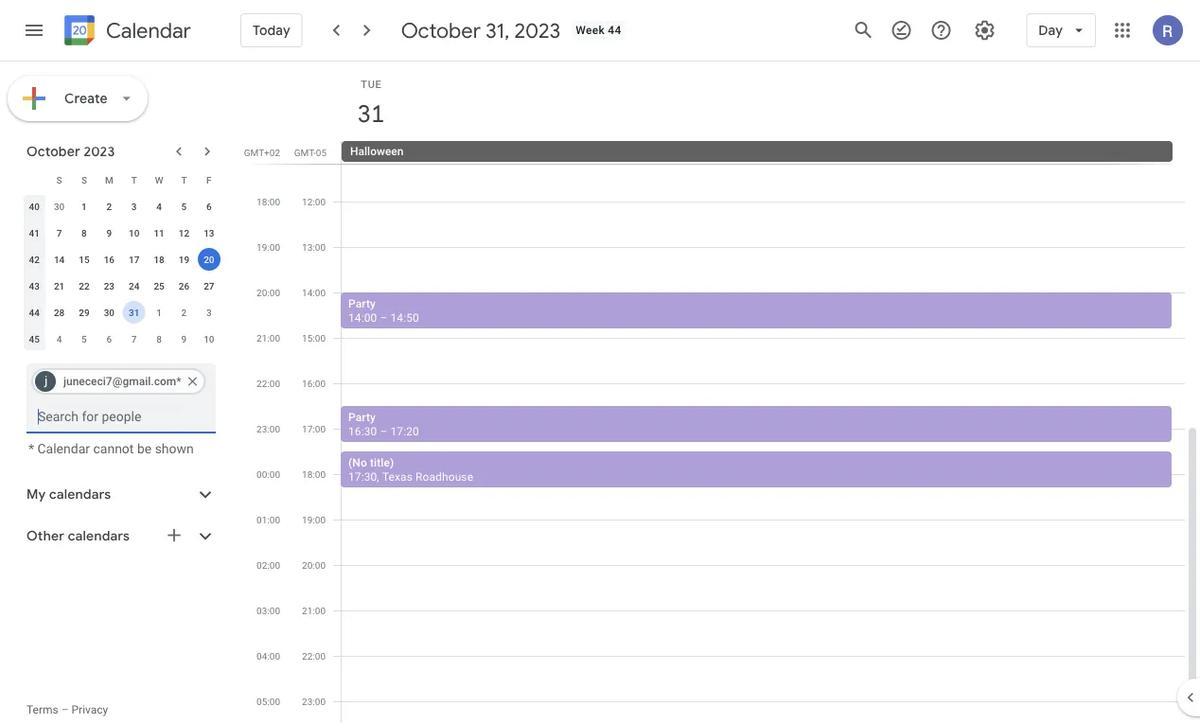 Task type: vqa. For each thing, say whether or not it's contained in the screenshot.


Task type: locate. For each thing, give the bounding box(es) containing it.
1 vertical spatial 3
[[206, 307, 212, 318]]

1 horizontal spatial 10
[[204, 333, 214, 345]]

s up september 30 element
[[56, 174, 62, 186]]

1 vertical spatial 2023
[[84, 143, 115, 160]]

0 vertical spatial calendars
[[49, 486, 111, 503]]

0 vertical spatial –
[[380, 311, 388, 324]]

my
[[27, 486, 46, 503]]

day button
[[1026, 8, 1096, 53]]

1 party from the top
[[348, 297, 376, 310]]

0 horizontal spatial 2
[[106, 201, 112, 212]]

– for 17:20
[[380, 425, 388, 438]]

0 vertical spatial *
[[176, 375, 181, 388]]

20, today element
[[198, 248, 220, 271]]

0 vertical spatial october
[[401, 17, 481, 44]]

0 horizontal spatial 1
[[81, 201, 87, 212]]

0 horizontal spatial 3
[[131, 201, 137, 212]]

(no
[[348, 456, 367, 469]]

22:00 left 16:00
[[257, 378, 280, 389]]

0 vertical spatial 19:00
[[257, 241, 280, 253]]

0 horizontal spatial 8
[[81, 227, 87, 239]]

12 element
[[173, 222, 195, 244]]

7 right november 6 element
[[131, 333, 137, 345]]

10 inside the november 10 "element"
[[204, 333, 214, 345]]

privacy link
[[71, 703, 108, 717]]

main drawer image
[[23, 19, 45, 42]]

17:30
[[348, 470, 377, 483]]

3 up 10 element
[[131, 201, 137, 212]]

party 16:30 – 17:20
[[348, 410, 419, 438]]

cannot
[[93, 441, 134, 457]]

5 up 12 element
[[181, 201, 187, 212]]

44 right week
[[608, 24, 621, 37]]

8 up 15 element at the top of page
[[81, 227, 87, 239]]

9
[[106, 227, 112, 239], [181, 333, 187, 345]]

0 horizontal spatial 9
[[106, 227, 112, 239]]

m
[[105, 174, 113, 186]]

23:00 right the 05:00
[[302, 696, 326, 707]]

30
[[54, 201, 65, 212], [104, 307, 115, 318]]

9 right the november 8 element
[[181, 333, 187, 345]]

10 left 11
[[129, 227, 139, 239]]

18:00
[[257, 196, 280, 207], [302, 469, 326, 480]]

19
[[179, 254, 189, 265]]

0 vertical spatial 5
[[181, 201, 187, 212]]

1 vertical spatial 30
[[104, 307, 115, 318]]

other calendars
[[27, 528, 130, 545]]

november 8 element
[[148, 328, 170, 350]]

2 down m
[[106, 201, 112, 212]]

0 horizontal spatial 21:00
[[257, 332, 280, 344]]

0 horizontal spatial s
[[56, 174, 62, 186]]

2023
[[514, 17, 561, 44], [84, 143, 115, 160]]

party
[[348, 297, 376, 310], [348, 410, 376, 424]]

30 for 30 element
[[104, 307, 115, 318]]

1 horizontal spatial 21:00
[[302, 605, 326, 616]]

calendar up my calendars
[[37, 441, 90, 457]]

5 right november 4 element
[[81, 333, 87, 345]]

1 vertical spatial 5
[[81, 333, 87, 345]]

terms
[[27, 703, 58, 717]]

0 horizontal spatial 19:00
[[257, 241, 280, 253]]

(no title) 17:30 , texas roadhouse
[[348, 456, 473, 483]]

* for * calendar cannot be shown
[[28, 441, 34, 457]]

1 vertical spatial 22:00
[[302, 650, 326, 662]]

6 up 13 element
[[206, 201, 212, 212]]

1 horizontal spatial 1
[[156, 307, 162, 318]]

20:00 right 27 element
[[257, 287, 280, 298]]

6
[[206, 201, 212, 212], [106, 333, 112, 345]]

1 horizontal spatial 2
[[181, 307, 187, 318]]

november 2 element
[[173, 301, 195, 324]]

party inside party 14:00 – 14:50
[[348, 297, 376, 310]]

25
[[154, 280, 164, 292]]

0 horizontal spatial t
[[131, 174, 137, 186]]

0 vertical spatial 20:00
[[257, 287, 280, 298]]

0 horizontal spatial 30
[[54, 201, 65, 212]]

1 vertical spatial 23:00
[[302, 696, 326, 707]]

5 row from the top
[[22, 273, 222, 299]]

19:00 right the 01:00
[[302, 514, 326, 525]]

s left m
[[81, 174, 87, 186]]

2
[[106, 201, 112, 212], [181, 307, 187, 318]]

0 horizontal spatial 22:00
[[257, 378, 280, 389]]

0 horizontal spatial 14:00
[[302, 287, 326, 298]]

44 left 28
[[29, 307, 40, 318]]

row containing 45
[[22, 326, 222, 352]]

1 horizontal spatial t
[[181, 174, 187, 186]]

21 element
[[48, 275, 71, 297]]

1 horizontal spatial 5
[[181, 201, 187, 212]]

row containing 43
[[22, 273, 222, 299]]

1 horizontal spatial 9
[[181, 333, 187, 345]]

1 vertical spatial october
[[27, 143, 80, 160]]

11 element
[[148, 222, 170, 244]]

4 left november 5 element on the top left of page
[[57, 333, 62, 345]]

title)
[[370, 456, 394, 469]]

1 vertical spatial 14:00
[[348, 311, 377, 324]]

28 element
[[48, 301, 71, 324]]

31
[[356, 98, 383, 129], [129, 307, 139, 318]]

1 horizontal spatial 31
[[356, 98, 383, 129]]

23
[[104, 280, 115, 292]]

terms – privacy
[[27, 703, 108, 717]]

7 row from the top
[[22, 326, 222, 352]]

1 vertical spatial calendars
[[68, 528, 130, 545]]

october 31, 2023
[[401, 17, 561, 44]]

1 s from the left
[[56, 174, 62, 186]]

14
[[54, 254, 65, 265]]

10 inside 10 element
[[129, 227, 139, 239]]

13 element
[[198, 222, 220, 244]]

1 horizontal spatial 14:00
[[348, 311, 377, 324]]

21:00
[[257, 332, 280, 344], [302, 605, 326, 616]]

october for october 2023
[[27, 143, 80, 160]]

calendar heading
[[102, 18, 191, 44]]

14:00 left 14:50
[[348, 311, 377, 324]]

8 right november 7 element
[[156, 333, 162, 345]]

1 vertical spatial 6
[[106, 333, 112, 345]]

row containing 42
[[22, 246, 222, 273]]

selected people list box
[[27, 363, 216, 399]]

0 horizontal spatial *
[[28, 441, 34, 457]]

1 horizontal spatial 19:00
[[302, 514, 326, 525]]

6 left november 7 element
[[106, 333, 112, 345]]

calendars down my calendars dropdown button
[[68, 528, 130, 545]]

october for october 31, 2023
[[401, 17, 481, 44]]

18:00 right 00:00
[[302, 469, 326, 480]]

23 element
[[98, 275, 121, 297]]

november 7 element
[[123, 328, 145, 350]]

1 right 31 cell
[[156, 307, 162, 318]]

0 vertical spatial 18:00
[[257, 196, 280, 207]]

0 vertical spatial 10
[[129, 227, 139, 239]]

t right "w"
[[181, 174, 187, 186]]

1 vertical spatial 31
[[129, 307, 139, 318]]

row containing 41
[[22, 220, 222, 246]]

23:00 up 00:00
[[257, 423, 280, 434]]

27 element
[[198, 275, 220, 297]]

0 vertical spatial calendar
[[106, 18, 191, 44]]

19:00 left 13:00
[[257, 241, 280, 253]]

– left 17:20
[[380, 425, 388, 438]]

30 right 29 element
[[104, 307, 115, 318]]

create button
[[8, 76, 148, 121]]

0 horizontal spatial calendar
[[37, 441, 90, 457]]

1 t from the left
[[131, 174, 137, 186]]

1 horizontal spatial 2023
[[514, 17, 561, 44]]

calendars up other calendars at bottom left
[[49, 486, 111, 503]]

* inside junececi7@gmail.com, selected option
[[176, 375, 181, 388]]

3 row from the top
[[22, 220, 222, 246]]

45
[[29, 333, 40, 345]]

14:00 up 15:00
[[302, 287, 326, 298]]

1 horizontal spatial 3
[[206, 307, 212, 318]]

tuesday, october 31 element
[[349, 92, 393, 135]]

22:00 right 04:00
[[302, 650, 326, 662]]

1
[[81, 201, 87, 212], [156, 307, 162, 318]]

0 vertical spatial 7
[[57, 227, 62, 239]]

1 vertical spatial 8
[[156, 333, 162, 345]]

october 2023 grid
[[18, 167, 222, 352]]

calendar
[[106, 18, 191, 44], [37, 441, 90, 457]]

2 party from the top
[[348, 410, 376, 424]]

20:00
[[257, 287, 280, 298], [302, 559, 326, 571]]

week 44
[[576, 24, 621, 37]]

october left 31,
[[401, 17, 481, 44]]

0 horizontal spatial october
[[27, 143, 80, 160]]

0 vertical spatial 23:00
[[257, 423, 280, 434]]

10 element
[[123, 222, 145, 244]]

2023 right 31,
[[514, 17, 561, 44]]

21
[[54, 280, 65, 292]]

today
[[253, 22, 290, 39]]

20
[[204, 254, 214, 265]]

19:00
[[257, 241, 280, 253], [302, 514, 326, 525]]

10 for 10 element
[[129, 227, 139, 239]]

44
[[608, 24, 621, 37], [29, 307, 40, 318]]

24
[[129, 280, 139, 292]]

1 vertical spatial 7
[[131, 333, 137, 345]]

7
[[57, 227, 62, 239], [131, 333, 137, 345]]

40
[[29, 201, 40, 212]]

10 for the november 10 "element"
[[204, 333, 214, 345]]

31 down tue
[[356, 98, 383, 129]]

1 horizontal spatial *
[[176, 375, 181, 388]]

create
[[64, 90, 108, 107]]

1 vertical spatial calendar
[[37, 441, 90, 457]]

row containing 40
[[22, 193, 222, 220]]

tue 31
[[356, 78, 383, 129]]

20 cell
[[197, 246, 222, 273]]

party for party 14:00 – 14:50
[[348, 297, 376, 310]]

– inside party 14:00 – 14:50
[[380, 311, 388, 324]]

17:00
[[302, 423, 326, 434]]

* down 'november 9' element
[[176, 375, 181, 388]]

14:00
[[302, 287, 326, 298], [348, 311, 377, 324]]

*
[[176, 375, 181, 388], [28, 441, 34, 457]]

1 right september 30 element
[[81, 201, 87, 212]]

4
[[156, 201, 162, 212], [57, 333, 62, 345]]

september 30 element
[[48, 195, 71, 218]]

calendars
[[49, 486, 111, 503], [68, 528, 130, 545]]

0 vertical spatial 22:00
[[257, 378, 280, 389]]

21:00 right the 03:00
[[302, 605, 326, 616]]

– left 14:50
[[380, 311, 388, 324]]

27
[[204, 280, 214, 292]]

1 horizontal spatial 23:00
[[302, 696, 326, 707]]

1 horizontal spatial 30
[[104, 307, 115, 318]]

10 right 'november 9' element
[[204, 333, 214, 345]]

28
[[54, 307, 65, 318]]

3 right november 2 element
[[206, 307, 212, 318]]

1 vertical spatial 19:00
[[302, 514, 326, 525]]

2 left the november 3 element
[[181, 307, 187, 318]]

2 s from the left
[[81, 174, 87, 186]]

1 vertical spatial 4
[[57, 333, 62, 345]]

1 horizontal spatial 20:00
[[302, 559, 326, 571]]

roadhouse
[[416, 470, 473, 483]]

– right terms link
[[61, 703, 69, 717]]

18:00 left 12:00
[[257, 196, 280, 207]]

0 vertical spatial party
[[348, 297, 376, 310]]

1 vertical spatial *
[[28, 441, 34, 457]]

1 row from the top
[[22, 167, 222, 193]]

– for 14:50
[[380, 311, 388, 324]]

1 vertical spatial 18:00
[[302, 469, 326, 480]]

halloween
[[350, 145, 404, 158]]

10
[[129, 227, 139, 239], [204, 333, 214, 345]]

0 horizontal spatial 2023
[[84, 143, 115, 160]]

1 horizontal spatial 18:00
[[302, 469, 326, 480]]

1 vertical spatial –
[[380, 425, 388, 438]]

31 inside 31 element
[[129, 307, 139, 318]]

5
[[181, 201, 187, 212], [81, 333, 87, 345]]

october
[[401, 17, 481, 44], [27, 143, 80, 160]]

3
[[131, 201, 137, 212], [206, 307, 212, 318]]

1 horizontal spatial s
[[81, 174, 87, 186]]

calendars for my calendars
[[49, 486, 111, 503]]

,
[[377, 470, 379, 483]]

0 horizontal spatial 44
[[29, 307, 40, 318]]

t
[[131, 174, 137, 186], [181, 174, 187, 186]]

1 horizontal spatial 44
[[608, 24, 621, 37]]

20:00 right the "02:00"
[[302, 559, 326, 571]]

21:00 left 15:00
[[257, 332, 280, 344]]

0 vertical spatial 30
[[54, 201, 65, 212]]

30 right 40 at top
[[54, 201, 65, 212]]

9 left 10 element
[[106, 227, 112, 239]]

0 vertical spatial 6
[[206, 201, 212, 212]]

row group
[[22, 193, 222, 352]]

None search field
[[0, 356, 235, 457]]

6 row from the top
[[22, 299, 222, 326]]

4 up 11 element
[[156, 201, 162, 212]]

t left "w"
[[131, 174, 137, 186]]

0 vertical spatial 21:00
[[257, 332, 280, 344]]

0 vertical spatial 8
[[81, 227, 87, 239]]

23:00
[[257, 423, 280, 434], [302, 696, 326, 707]]

0 vertical spatial 31
[[356, 98, 383, 129]]

gmt-05
[[294, 147, 327, 158]]

13:00
[[302, 241, 326, 253]]

0 horizontal spatial 6
[[106, 333, 112, 345]]

party inside party 16:30 – 17:20
[[348, 410, 376, 424]]

junececi7@gmail.com, selected option
[[31, 366, 206, 397]]

7 right the 41 on the left top
[[57, 227, 62, 239]]

1 horizontal spatial calendar
[[106, 18, 191, 44]]

0 vertical spatial 4
[[156, 201, 162, 212]]

1 horizontal spatial october
[[401, 17, 481, 44]]

18 element
[[148, 248, 170, 271]]

0 horizontal spatial 10
[[129, 227, 139, 239]]

31 inside grid
[[356, 98, 383, 129]]

november 4 element
[[48, 328, 71, 350]]

0 horizontal spatial 18:00
[[257, 196, 280, 207]]

calendar up create
[[106, 18, 191, 44]]

1 horizontal spatial 8
[[156, 333, 162, 345]]

row group containing 40
[[22, 193, 222, 352]]

8
[[81, 227, 87, 239], [156, 333, 162, 345]]

s
[[56, 174, 62, 186], [81, 174, 87, 186]]

16:30
[[348, 425, 377, 438]]

calendars for other calendars
[[68, 528, 130, 545]]

12:00
[[302, 196, 326, 207]]

privacy
[[71, 703, 108, 717]]

none search field containing * calendar cannot be shown
[[0, 356, 235, 457]]

* up my
[[28, 441, 34, 457]]

1 vertical spatial 20:00
[[302, 559, 326, 571]]

04:00
[[257, 650, 280, 662]]

4 row from the top
[[22, 246, 222, 273]]

31 right 30 element
[[129, 307, 139, 318]]

1 vertical spatial 44
[[29, 307, 40, 318]]

2023 up m
[[84, 143, 115, 160]]

43
[[29, 280, 40, 292]]

– inside party 16:30 – 17:20
[[380, 425, 388, 438]]

2 row from the top
[[22, 193, 222, 220]]

22 element
[[73, 275, 96, 297]]

row
[[22, 167, 222, 193], [22, 193, 222, 220], [22, 220, 222, 246], [22, 246, 222, 273], [22, 273, 222, 299], [22, 299, 222, 326], [22, 326, 222, 352]]

october up september 30 element
[[27, 143, 80, 160]]



Task type: describe. For each thing, give the bounding box(es) containing it.
29 element
[[73, 301, 96, 324]]

0 horizontal spatial 7
[[57, 227, 62, 239]]

1 horizontal spatial 4
[[156, 201, 162, 212]]

17:20
[[390, 425, 419, 438]]

Search for people text field
[[38, 399, 204, 434]]

1 horizontal spatial 7
[[131, 333, 137, 345]]

19 element
[[173, 248, 195, 271]]

31 cell
[[122, 299, 147, 326]]

25 element
[[148, 275, 170, 297]]

03:00
[[257, 605, 280, 616]]

14:00 inside party 14:00 – 14:50
[[348, 311, 377, 324]]

16 element
[[98, 248, 121, 271]]

41
[[29, 227, 40, 239]]

16
[[104, 254, 115, 265]]

w
[[155, 174, 163, 186]]

05:00
[[257, 696, 280, 707]]

0 vertical spatial 44
[[608, 24, 621, 37]]

november 3 element
[[198, 301, 220, 324]]

* for *
[[176, 375, 181, 388]]

november 6 element
[[98, 328, 121, 350]]

0 horizontal spatial 23:00
[[257, 423, 280, 434]]

0 horizontal spatial 5
[[81, 333, 87, 345]]

party for party 16:30 – 17:20
[[348, 410, 376, 424]]

18
[[154, 254, 164, 265]]

26
[[179, 280, 189, 292]]

0 vertical spatial 2023
[[514, 17, 561, 44]]

17 element
[[123, 248, 145, 271]]

2 vertical spatial –
[[61, 703, 69, 717]]

row containing 44
[[22, 299, 222, 326]]

31,
[[486, 17, 510, 44]]

1 vertical spatial 2
[[181, 307, 187, 318]]

f
[[206, 174, 212, 186]]

texas
[[382, 470, 413, 483]]

02:00
[[257, 559, 280, 571]]

october 2023
[[27, 143, 115, 160]]

00:00
[[257, 469, 280, 480]]

0 horizontal spatial 4
[[57, 333, 62, 345]]

november 9 element
[[173, 328, 195, 350]]

be
[[137, 441, 152, 457]]

week
[[576, 24, 605, 37]]

16:00
[[302, 378, 326, 389]]

gmt+02
[[244, 147, 280, 158]]

0 vertical spatial 2
[[106, 201, 112, 212]]

2 t from the left
[[181, 174, 187, 186]]

1 vertical spatial 1
[[156, 307, 162, 318]]

my calendars button
[[4, 479, 235, 510]]

* calendar cannot be shown
[[28, 441, 194, 457]]

15
[[79, 254, 90, 265]]

halloween button
[[342, 141, 1173, 162]]

calendar element
[[61, 11, 191, 53]]

1 vertical spatial 9
[[181, 333, 187, 345]]

1 horizontal spatial 6
[[206, 201, 212, 212]]

12
[[179, 227, 189, 239]]

17
[[129, 254, 139, 265]]

01:00
[[257, 514, 280, 525]]

44 inside row
[[29, 307, 40, 318]]

november 5 element
[[73, 328, 96, 350]]

today button
[[240, 8, 303, 53]]

14 element
[[48, 248, 71, 271]]

24 element
[[123, 275, 145, 297]]

halloween row
[[333, 141, 1200, 164]]

31 element
[[123, 301, 145, 324]]

calendar inside search box
[[37, 441, 90, 457]]

30 element
[[98, 301, 121, 324]]

26 element
[[173, 275, 195, 297]]

05
[[316, 147, 327, 158]]

31 grid
[[242, 62, 1200, 724]]

15 element
[[73, 248, 96, 271]]

0 vertical spatial 9
[[106, 227, 112, 239]]

30 for september 30 element
[[54, 201, 65, 212]]

11
[[154, 227, 164, 239]]

15:00
[[302, 332, 326, 344]]

1 vertical spatial 21:00
[[302, 605, 326, 616]]

42
[[29, 254, 40, 265]]

22
[[79, 280, 90, 292]]

0 vertical spatial 14:00
[[302, 287, 326, 298]]

29
[[79, 307, 90, 318]]

gmt-
[[294, 147, 316, 158]]

0 vertical spatial 3
[[131, 201, 137, 212]]

other calendars button
[[4, 521, 235, 551]]

terms link
[[27, 703, 58, 717]]

other
[[27, 528, 65, 545]]

0 vertical spatial 1
[[81, 201, 87, 212]]

my calendars
[[27, 486, 111, 503]]

8 inside the november 8 element
[[156, 333, 162, 345]]

13
[[204, 227, 214, 239]]

add other calendars image
[[165, 526, 184, 545]]

november 10 element
[[198, 328, 220, 350]]

day
[[1039, 22, 1063, 39]]

row containing s
[[22, 167, 222, 193]]

row group inside october 2023 grid
[[22, 193, 222, 352]]

settings menu image
[[973, 19, 996, 42]]

14:50
[[390, 311, 419, 324]]

november 1 element
[[148, 301, 170, 324]]

0 horizontal spatial 20:00
[[257, 287, 280, 298]]

party 14:00 – 14:50
[[348, 297, 419, 324]]

shown
[[155, 441, 194, 457]]

tue
[[361, 78, 382, 90]]



